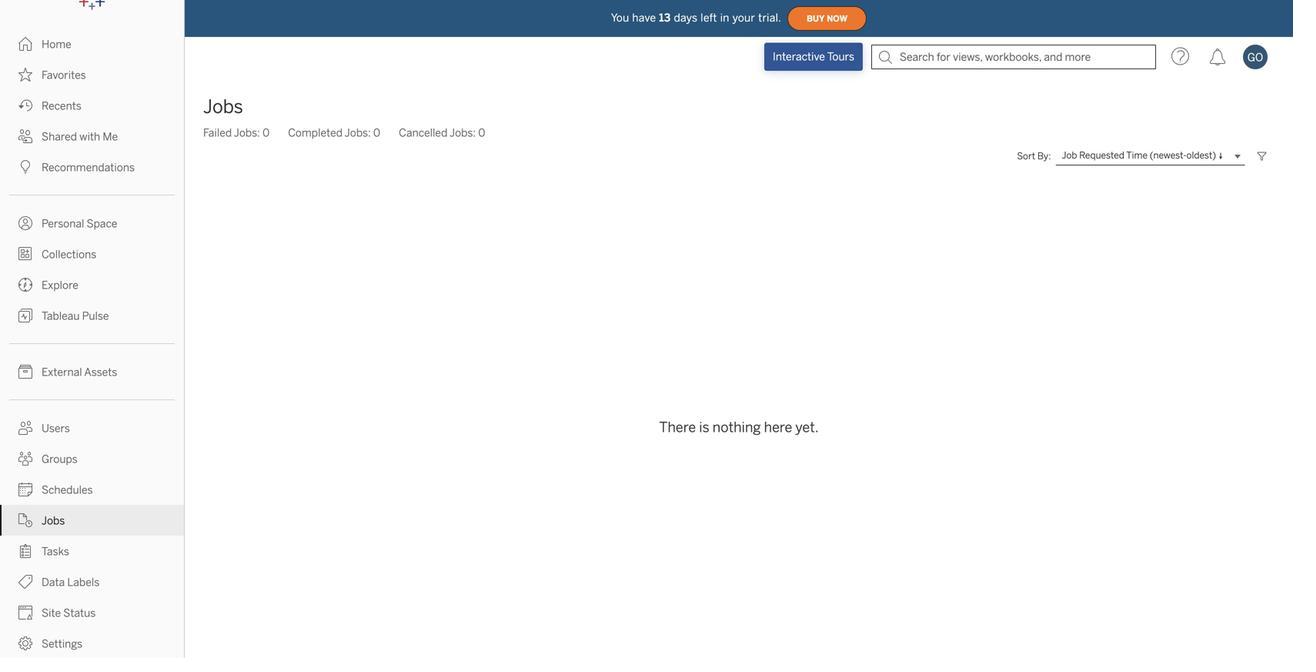 Task type: vqa. For each thing, say whether or not it's contained in the screenshot.
'Collections'
yes



Task type: describe. For each thing, give the bounding box(es) containing it.
recents link
[[0, 90, 184, 121]]

failed
[[203, 127, 232, 139]]

cancelled jobs: 0
[[399, 127, 485, 139]]

collections link
[[0, 239, 184, 269]]

yet.
[[796, 419, 819, 436]]

there
[[659, 419, 696, 436]]

explore
[[42, 279, 78, 292]]

buy now button
[[788, 6, 867, 31]]

external assets
[[42, 366, 117, 379]]

users
[[42, 422, 70, 435]]

days
[[674, 11, 698, 24]]

nothing
[[713, 419, 761, 436]]

(newest-
[[1150, 150, 1187, 161]]

favorites link
[[0, 59, 184, 90]]

there is nothing here yet.
[[659, 419, 819, 436]]

space
[[87, 218, 117, 230]]

buy
[[807, 14, 825, 23]]

your
[[733, 11, 755, 24]]

left
[[701, 11, 717, 24]]

shared with me link
[[0, 121, 184, 152]]

recommendations link
[[0, 152, 184, 182]]

status
[[63, 607, 96, 620]]

job requested time (newest-oldest)
[[1062, 150, 1216, 161]]

jobs: for completed
[[345, 127, 371, 139]]

is
[[699, 419, 710, 436]]

shared with me
[[42, 131, 118, 143]]

0 for failed jobs: 0
[[263, 127, 270, 139]]

with
[[79, 131, 100, 143]]

settings link
[[0, 628, 184, 658]]

home link
[[0, 28, 184, 59]]

jobs: for cancelled
[[450, 127, 476, 139]]

groups link
[[0, 443, 184, 474]]

trial.
[[758, 11, 782, 24]]

tours
[[827, 50, 855, 63]]

recents
[[42, 100, 81, 112]]

1 horizontal spatial jobs
[[203, 96, 243, 118]]

requested
[[1080, 150, 1125, 161]]

explore link
[[0, 269, 184, 300]]

external assets link
[[0, 356, 184, 387]]

job requested time (newest-oldest) button
[[1056, 147, 1246, 166]]

schedules link
[[0, 474, 184, 505]]

here
[[764, 419, 793, 436]]



Task type: locate. For each thing, give the bounding box(es) containing it.
time
[[1127, 150, 1148, 161]]

tableau pulse link
[[0, 300, 184, 331]]

data labels
[[42, 576, 100, 589]]

home
[[42, 38, 71, 51]]

jobs inside main navigation. press the up and down arrow keys to access links. element
[[42, 515, 65, 527]]

labels
[[67, 576, 100, 589]]

1 horizontal spatial 0
[[373, 127, 380, 139]]

main navigation. press the up and down arrow keys to access links. element
[[0, 28, 184, 658]]

0 vertical spatial jobs
[[203, 96, 243, 118]]

jobs: right failed
[[234, 127, 260, 139]]

0 horizontal spatial jobs:
[[234, 127, 260, 139]]

3 0 from the left
[[478, 127, 485, 139]]

1 vertical spatial jobs
[[42, 515, 65, 527]]

oldest)
[[1187, 150, 1216, 161]]

pulse
[[82, 310, 109, 323]]

0 for cancelled jobs: 0
[[478, 127, 485, 139]]

users link
[[0, 413, 184, 443]]

completed jobs: 0
[[288, 127, 380, 139]]

2 0 from the left
[[373, 127, 380, 139]]

0 horizontal spatial jobs
[[42, 515, 65, 527]]

buy now
[[807, 14, 848, 23]]

job
[[1062, 150, 1078, 161]]

schedules
[[42, 484, 93, 497]]

0 horizontal spatial 0
[[263, 127, 270, 139]]

3 jobs: from the left
[[450, 127, 476, 139]]

recommendations
[[42, 161, 135, 174]]

you
[[611, 11, 629, 24]]

jobs: right completed
[[345, 127, 371, 139]]

cancelled
[[399, 127, 448, 139]]

me
[[103, 131, 118, 143]]

data labels link
[[0, 567, 184, 597]]

jobs: right 'cancelled'
[[450, 127, 476, 139]]

shared
[[42, 131, 77, 143]]

jobs link
[[0, 505, 184, 536]]

collections
[[42, 248, 96, 261]]

2 jobs: from the left
[[345, 127, 371, 139]]

0 left 'cancelled'
[[373, 127, 380, 139]]

0 right 'cancelled'
[[478, 127, 485, 139]]

Search for views, workbooks, and more text field
[[872, 45, 1156, 69]]

1 horizontal spatial jobs:
[[345, 127, 371, 139]]

have
[[632, 11, 656, 24]]

interactive
[[773, 50, 825, 63]]

jobs up tasks
[[42, 515, 65, 527]]

jobs up failed
[[203, 96, 243, 118]]

interactive tours
[[773, 50, 855, 63]]

by:
[[1038, 151, 1051, 162]]

2 horizontal spatial 0
[[478, 127, 485, 139]]

0 right failed
[[263, 127, 270, 139]]

completed
[[288, 127, 343, 139]]

groups
[[42, 453, 78, 466]]

site status
[[42, 607, 96, 620]]

jobs: for failed
[[234, 127, 260, 139]]

0 for completed jobs: 0
[[373, 127, 380, 139]]

0
[[263, 127, 270, 139], [373, 127, 380, 139], [478, 127, 485, 139]]

site status link
[[0, 597, 184, 628]]

sort by:
[[1017, 151, 1051, 162]]

jobs
[[203, 96, 243, 118], [42, 515, 65, 527]]

personal space
[[42, 218, 117, 230]]

in
[[720, 11, 730, 24]]

personal space link
[[0, 208, 184, 239]]

data
[[42, 576, 65, 589]]

external
[[42, 366, 82, 379]]

assets
[[84, 366, 117, 379]]

tasks
[[42, 545, 69, 558]]

failed jobs: 0
[[203, 127, 270, 139]]

settings
[[42, 638, 82, 651]]

you have 13 days left in your trial.
[[611, 11, 782, 24]]

site
[[42, 607, 61, 620]]

13
[[659, 11, 671, 24]]

jobs:
[[234, 127, 260, 139], [345, 127, 371, 139], [450, 127, 476, 139]]

1 jobs: from the left
[[234, 127, 260, 139]]

tasks link
[[0, 536, 184, 567]]

2 horizontal spatial jobs:
[[450, 127, 476, 139]]

favorites
[[42, 69, 86, 82]]

1 0 from the left
[[263, 127, 270, 139]]

now
[[827, 14, 848, 23]]

tableau pulse
[[42, 310, 109, 323]]

tableau
[[42, 310, 80, 323]]

personal
[[42, 218, 84, 230]]

sort
[[1017, 151, 1036, 162]]



